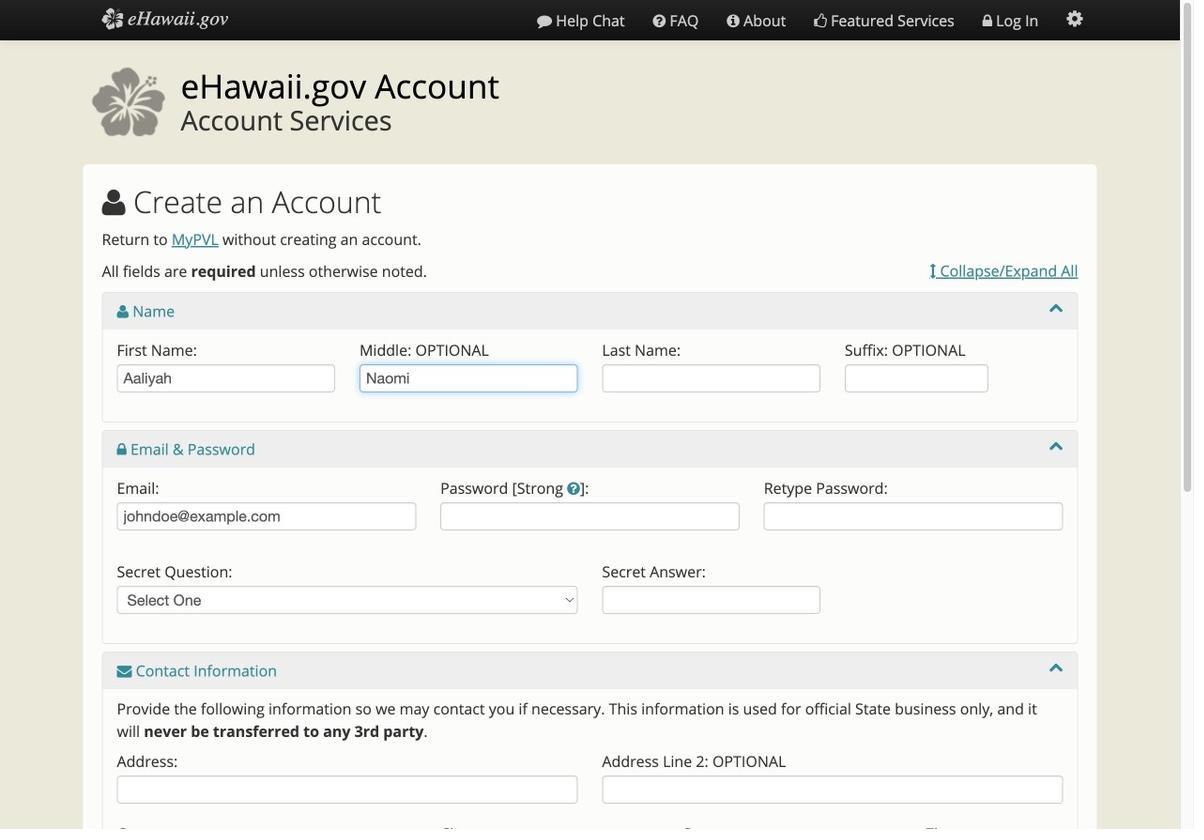 Task type: vqa. For each thing, say whether or not it's contained in the screenshot.
envelope alt icon
yes



Task type: describe. For each thing, give the bounding box(es) containing it.
frequently ask questions image
[[653, 14, 666, 29]]

info sign image
[[727, 14, 740, 29]]

thumbs up image
[[814, 14, 827, 29]]

resize vertical image
[[930, 264, 937, 279]]

chevron up image for the envelope alt icon
[[1050, 660, 1063, 675]]

lock image
[[117, 442, 127, 457]]



Task type: locate. For each thing, give the bounding box(es) containing it.
None text field
[[602, 364, 821, 393], [602, 776, 1063, 804], [602, 364, 821, 393], [602, 776, 1063, 804]]

None password field
[[441, 503, 740, 531], [764, 503, 1063, 531], [441, 503, 740, 531], [764, 503, 1063, 531]]

0 vertical spatial chevron up image
[[1050, 439, 1063, 454]]

1 chevron up image from the top
[[1050, 439, 1063, 454]]

main content
[[83, 164, 1097, 829]]

chevron up image
[[1050, 301, 1063, 316]]

2 chevron up image from the top
[[1050, 660, 1063, 675]]

chevron up image
[[1050, 439, 1063, 454], [1050, 660, 1063, 675]]

1 vertical spatial chevron up image
[[1050, 660, 1063, 675]]

cog image
[[1067, 9, 1083, 28]]

None text field
[[117, 364, 335, 393], [360, 364, 578, 393], [845, 364, 989, 393], [117, 503, 416, 531], [602, 586, 821, 614], [117, 776, 578, 804], [117, 364, 335, 393], [360, 364, 578, 393], [845, 364, 989, 393], [117, 503, 416, 531], [602, 586, 821, 614], [117, 776, 578, 804]]

lock image
[[983, 14, 993, 29]]

user image
[[117, 304, 129, 319]]

chat image
[[537, 14, 552, 29]]

chevron up image for lock icon
[[1050, 439, 1063, 454]]

banner
[[83, 60, 1097, 149]]

envelope alt image
[[117, 664, 132, 679]]

question sign image
[[567, 481, 580, 496]]



